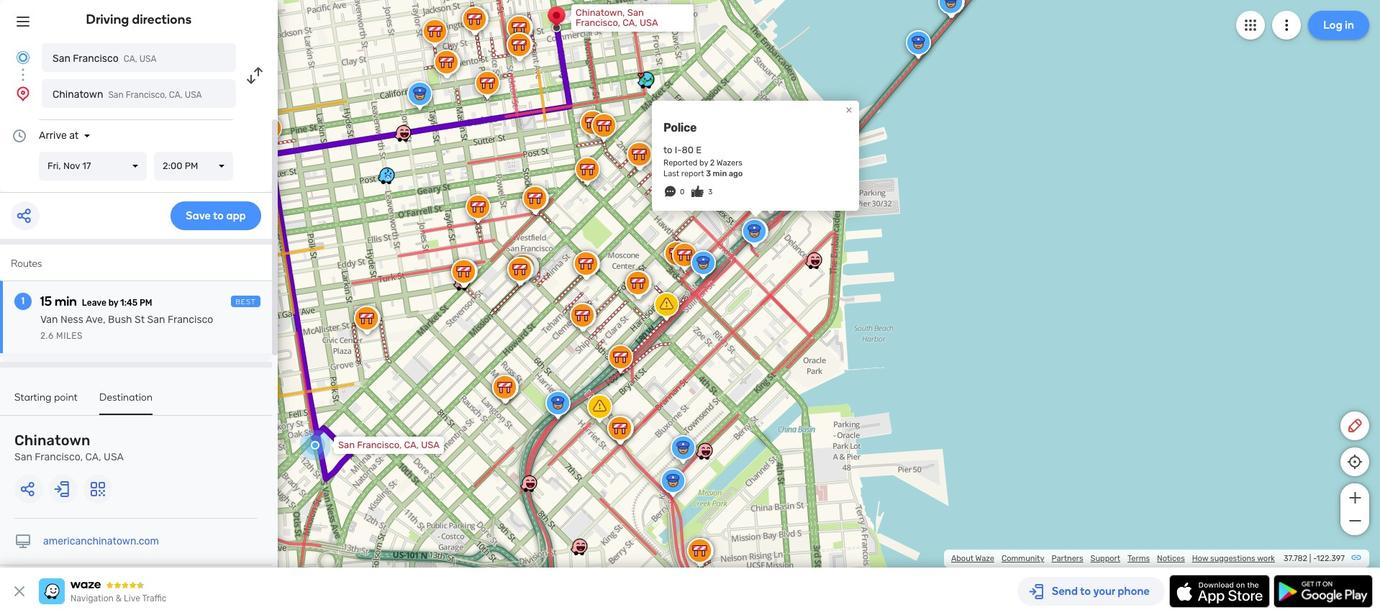 Task type: describe. For each thing, give the bounding box(es) containing it.
police
[[663, 121, 697, 134]]

computer image
[[14, 533, 32, 550]]

last
[[663, 169, 679, 178]]

partners
[[1052, 554, 1083, 563]]

2:00 pm list box
[[154, 152, 233, 181]]

pencil image
[[1346, 417, 1364, 435]]

zoom out image
[[1346, 512, 1364, 530]]

work
[[1257, 554, 1275, 563]]

37.782
[[1284, 554, 1307, 563]]

3 inside to i-80 e reported by 2 wazers last report 3 min ago
[[706, 169, 711, 178]]

17
[[82, 160, 91, 171]]

about waze community partners support terms notices how suggestions work
[[951, 554, 1275, 563]]

community link
[[1002, 554, 1044, 563]]

link image
[[1351, 552, 1362, 563]]

2
[[710, 158, 715, 168]]

arrive
[[39, 130, 67, 142]]

suggestions
[[1210, 554, 1255, 563]]

1
[[21, 295, 25, 307]]

san francisco, ca, usa
[[338, 440, 440, 450]]

-
[[1313, 554, 1317, 563]]

destination
[[99, 391, 153, 404]]

ca, inside chinatown, san francisco, ca, usa
[[623, 17, 637, 28]]

van
[[40, 314, 58, 326]]

1 vertical spatial min
[[55, 294, 77, 309]]

routes
[[11, 258, 42, 270]]

notices link
[[1157, 554, 1185, 563]]

clock image
[[11, 127, 28, 145]]

navigation
[[71, 594, 114, 604]]

by inside 15 min leave by 1:45 pm
[[108, 298, 118, 308]]

nov
[[63, 160, 80, 171]]

community
[[1002, 554, 1044, 563]]

0
[[680, 188, 685, 196]]

i-
[[675, 144, 682, 155]]

0 vertical spatial francisco
[[73, 53, 119, 65]]

st
[[135, 314, 145, 326]]

2:00
[[163, 160, 182, 171]]

ago
[[729, 169, 743, 178]]

15
[[40, 294, 52, 309]]

how suggestions work link
[[1192, 554, 1275, 563]]

×
[[846, 103, 852, 116]]

reported
[[663, 158, 698, 168]]

francisco inside 'van ness ave, bush st san francisco 2.6 miles'
[[168, 314, 213, 326]]

usa inside san francisco ca, usa
[[139, 54, 156, 64]]

by inside to i-80 e reported by 2 wazers last report 3 min ago
[[699, 158, 708, 168]]

waze
[[975, 554, 994, 563]]

about
[[951, 554, 974, 563]]

partners link
[[1052, 554, 1083, 563]]

fri, nov 17 list box
[[39, 152, 147, 181]]

terms
[[1128, 554, 1150, 563]]

navigation & live traffic
[[71, 594, 167, 604]]

chinatown,
[[576, 7, 625, 18]]

san inside chinatown, san francisco, ca, usa
[[627, 7, 644, 18]]

zoom in image
[[1346, 489, 1364, 507]]

location image
[[14, 85, 32, 102]]

fri,
[[47, 160, 61, 171]]

report
[[681, 169, 704, 178]]

15 min leave by 1:45 pm
[[40, 294, 152, 309]]



Task type: locate. For each thing, give the bounding box(es) containing it.
× link
[[843, 103, 856, 116]]

1 horizontal spatial pm
[[185, 160, 198, 171]]

0 horizontal spatial pm
[[140, 298, 152, 308]]

bush
[[108, 314, 132, 326]]

chinatown, san francisco, ca, usa
[[576, 7, 658, 28]]

pm inside 2:00 pm list box
[[185, 160, 198, 171]]

americanchinatown.com
[[43, 535, 159, 548]]

chinatown
[[53, 89, 103, 101], [14, 432, 90, 449]]

e
[[696, 144, 702, 155]]

1 vertical spatial chinatown
[[14, 432, 90, 449]]

|
[[1309, 554, 1311, 563]]

1 horizontal spatial by
[[699, 158, 708, 168]]

leave
[[82, 298, 106, 308]]

37.782 | -122.397
[[1284, 554, 1345, 563]]

ca,
[[623, 17, 637, 28], [124, 54, 137, 64], [169, 90, 183, 100], [404, 440, 419, 450], [85, 451, 101, 463]]

support link
[[1091, 554, 1120, 563]]

chinatown san francisco, ca, usa down san francisco ca, usa
[[53, 89, 202, 101]]

122.397
[[1317, 554, 1345, 563]]

terms link
[[1128, 554, 1150, 563]]

0 vertical spatial by
[[699, 158, 708, 168]]

to i-80 e reported by 2 wazers last report 3 min ago
[[663, 144, 743, 178]]

to
[[663, 144, 672, 155]]

francisco,
[[576, 17, 620, 28], [126, 90, 167, 100], [357, 440, 402, 450], [35, 451, 83, 463]]

driving directions
[[86, 12, 192, 27]]

0 horizontal spatial francisco
[[73, 53, 119, 65]]

min
[[713, 169, 727, 178], [55, 294, 77, 309]]

starting point
[[14, 391, 78, 404]]

0 horizontal spatial min
[[55, 294, 77, 309]]

directions
[[132, 12, 192, 27]]

starting point button
[[14, 391, 78, 414]]

traffic
[[142, 594, 167, 604]]

best
[[235, 298, 256, 307]]

1 vertical spatial pm
[[140, 298, 152, 308]]

san inside 'van ness ave, bush st san francisco 2.6 miles'
[[147, 314, 165, 326]]

1 vertical spatial chinatown san francisco, ca, usa
[[14, 432, 124, 463]]

1 vertical spatial 3
[[708, 188, 713, 196]]

&
[[116, 594, 122, 604]]

3 down 2
[[706, 169, 711, 178]]

wazers
[[717, 158, 743, 168]]

miles
[[56, 331, 83, 341]]

notices
[[1157, 554, 1185, 563]]

3 right 0
[[708, 188, 713, 196]]

driving
[[86, 12, 129, 27]]

pm right 1:45
[[140, 298, 152, 308]]

pm right the 2:00
[[185, 160, 198, 171]]

americanchinatown.com link
[[43, 535, 159, 548]]

ave,
[[86, 314, 106, 326]]

0 vertical spatial 3
[[706, 169, 711, 178]]

0 horizontal spatial by
[[108, 298, 118, 308]]

francisco down driving
[[73, 53, 119, 65]]

live
[[124, 594, 140, 604]]

starting
[[14, 391, 51, 404]]

80
[[682, 144, 694, 155]]

usa inside chinatown, san francisco, ca, usa
[[640, 17, 658, 28]]

3
[[706, 169, 711, 178], [708, 188, 713, 196]]

usa
[[640, 17, 658, 28], [139, 54, 156, 64], [185, 90, 202, 100], [421, 440, 440, 450], [104, 451, 124, 463]]

2.6
[[40, 331, 54, 341]]

2:00 pm
[[163, 160, 198, 171]]

chinatown down starting point button
[[14, 432, 90, 449]]

francisco
[[73, 53, 119, 65], [168, 314, 213, 326]]

1 vertical spatial by
[[108, 298, 118, 308]]

by left 2
[[699, 158, 708, 168]]

san
[[627, 7, 644, 18], [53, 53, 70, 65], [108, 90, 124, 100], [147, 314, 165, 326], [338, 440, 355, 450], [14, 451, 32, 463]]

min inside to i-80 e reported by 2 wazers last report 3 min ago
[[713, 169, 727, 178]]

francisco, inside chinatown, san francisco, ca, usa
[[576, 17, 620, 28]]

0 vertical spatial min
[[713, 169, 727, 178]]

ness
[[60, 314, 83, 326]]

how
[[1192, 554, 1208, 563]]

current location image
[[14, 49, 32, 66]]

by left 1:45
[[108, 298, 118, 308]]

min up ness
[[55, 294, 77, 309]]

francisco right st
[[168, 314, 213, 326]]

pm inside 15 min leave by 1:45 pm
[[140, 298, 152, 308]]

0 vertical spatial chinatown san francisco, ca, usa
[[53, 89, 202, 101]]

by
[[699, 158, 708, 168], [108, 298, 118, 308]]

chinatown san francisco, ca, usa
[[53, 89, 202, 101], [14, 432, 124, 463]]

point
[[54, 391, 78, 404]]

chinatown up at
[[53, 89, 103, 101]]

destination button
[[99, 391, 153, 415]]

arrive at
[[39, 130, 79, 142]]

1:45
[[120, 298, 138, 308]]

at
[[69, 130, 79, 142]]

ca, inside san francisco ca, usa
[[124, 54, 137, 64]]

fri, nov 17
[[47, 160, 91, 171]]

1 horizontal spatial min
[[713, 169, 727, 178]]

van ness ave, bush st san francisco 2.6 miles
[[40, 314, 213, 341]]

about waze link
[[951, 554, 994, 563]]

support
[[1091, 554, 1120, 563]]

0 vertical spatial pm
[[185, 160, 198, 171]]

min down 2
[[713, 169, 727, 178]]

chinatown san francisco, ca, usa down point
[[14, 432, 124, 463]]

1 vertical spatial francisco
[[168, 314, 213, 326]]

1 horizontal spatial francisco
[[168, 314, 213, 326]]

0 vertical spatial chinatown
[[53, 89, 103, 101]]

san francisco ca, usa
[[53, 53, 156, 65]]

x image
[[11, 583, 28, 600]]

pm
[[185, 160, 198, 171], [140, 298, 152, 308]]



Task type: vqa. For each thing, say whether or not it's contained in the screenshot.
5 corresponding to 5
no



